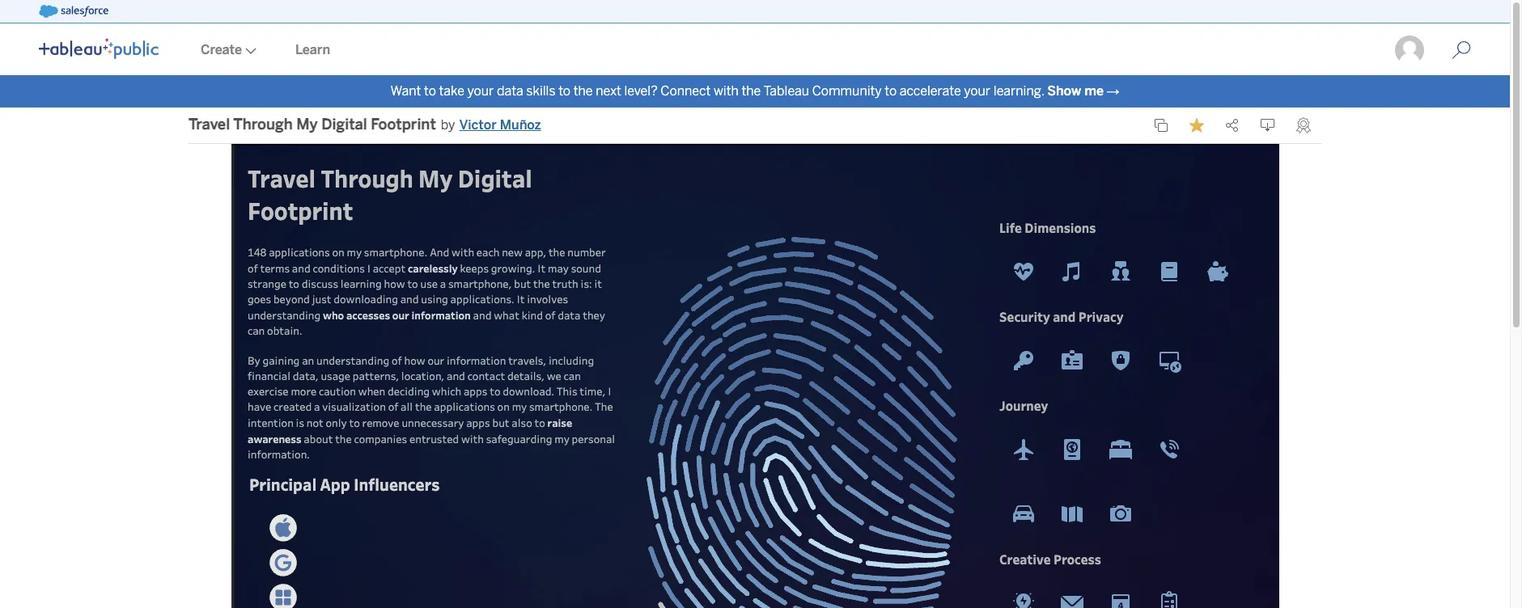 Task type: vqa. For each thing, say whether or not it's contained in the screenshot.
Nominate for Viz of the Day image
yes



Task type: locate. For each thing, give the bounding box(es) containing it.
1 the from the left
[[574, 83, 593, 99]]

to
[[424, 83, 436, 99], [559, 83, 571, 99], [885, 83, 897, 99]]

the
[[574, 83, 593, 99], [742, 83, 761, 99]]

skills
[[526, 83, 556, 99]]

accelerate
[[900, 83, 962, 99]]

1 to from the left
[[424, 83, 436, 99]]

0 horizontal spatial the
[[574, 83, 593, 99]]

create
[[201, 42, 242, 57]]

1 horizontal spatial your
[[964, 83, 991, 99]]

want
[[391, 83, 421, 99]]

learn link
[[276, 25, 350, 75]]

take
[[439, 83, 465, 99]]

0 horizontal spatial your
[[468, 83, 494, 99]]

by
[[441, 117, 455, 133]]

my
[[296, 116, 318, 134]]

the left next on the top left
[[574, 83, 593, 99]]

show
[[1048, 83, 1082, 99]]

your left "learning."
[[964, 83, 991, 99]]

the right with
[[742, 83, 761, 99]]

0 horizontal spatial to
[[424, 83, 436, 99]]

salesforce logo image
[[39, 5, 108, 18]]

to right skills
[[559, 83, 571, 99]]

go to search image
[[1433, 40, 1491, 60]]

make a copy image
[[1154, 118, 1169, 133]]

to left "accelerate"
[[885, 83, 897, 99]]

travel
[[189, 116, 230, 134]]

2 horizontal spatial to
[[885, 83, 897, 99]]

1 horizontal spatial the
[[742, 83, 761, 99]]

next
[[596, 83, 622, 99]]

2 the from the left
[[742, 83, 761, 99]]

your right 'take'
[[468, 83, 494, 99]]

me
[[1085, 83, 1104, 99]]

1 horizontal spatial to
[[559, 83, 571, 99]]

logo image
[[39, 38, 159, 59]]

victor muñoz link
[[460, 116, 541, 135]]

to left 'take'
[[424, 83, 436, 99]]

your
[[468, 83, 494, 99], [964, 83, 991, 99]]

3 to from the left
[[885, 83, 897, 99]]

community
[[813, 83, 882, 99]]

show me link
[[1048, 83, 1104, 99]]



Task type: describe. For each thing, give the bounding box(es) containing it.
tableau
[[764, 83, 810, 99]]

travel through my digital footprint by victor muñoz
[[189, 116, 541, 134]]

nominate for viz of the day image
[[1297, 117, 1312, 134]]

2 your from the left
[[964, 83, 991, 99]]

tara.schultz image
[[1394, 34, 1426, 66]]

1 your from the left
[[468, 83, 494, 99]]

digital
[[322, 116, 367, 134]]

learning.
[[994, 83, 1045, 99]]

data
[[497, 83, 524, 99]]

footprint
[[371, 116, 436, 134]]

→
[[1107, 83, 1120, 99]]

level?
[[625, 83, 658, 99]]

want to take your data skills to the next level? connect with the tableau community to accelerate your learning. show me →
[[391, 83, 1120, 99]]

victor
[[460, 117, 497, 133]]

2 to from the left
[[559, 83, 571, 99]]

connect
[[661, 83, 711, 99]]

create button
[[181, 25, 276, 75]]

learn
[[295, 42, 330, 57]]

through
[[233, 116, 293, 134]]

muñoz
[[500, 117, 541, 133]]

with
[[714, 83, 739, 99]]

favorite button image
[[1190, 118, 1205, 133]]



